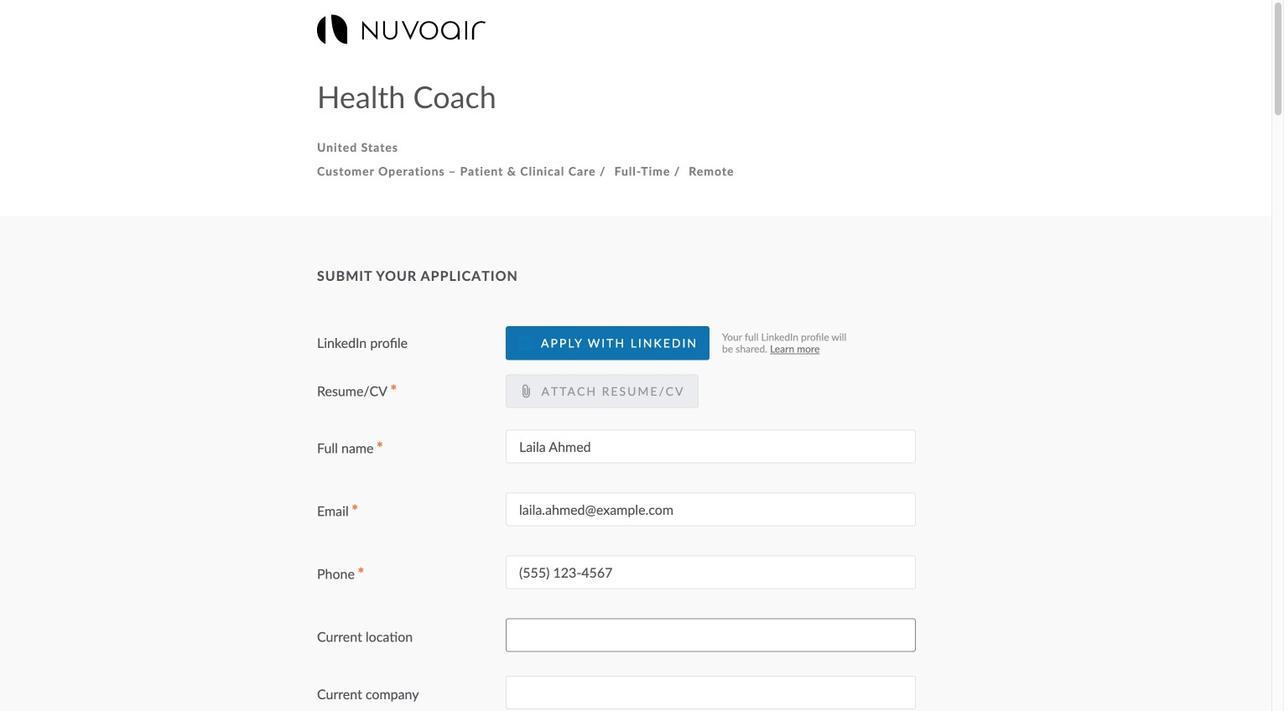 Task type: describe. For each thing, give the bounding box(es) containing it.
nuvoair logo image
[[317, 15, 486, 44]]



Task type: vqa. For each thing, say whether or not it's contained in the screenshot.
NuvoAir logo
yes



Task type: locate. For each thing, give the bounding box(es) containing it.
None text field
[[506, 556, 916, 590], [506, 619, 916, 653], [506, 676, 916, 710], [506, 556, 916, 590], [506, 619, 916, 653], [506, 676, 916, 710]]

paperclip image
[[519, 385, 533, 398]]

None email field
[[506, 493, 916, 527]]

None text field
[[506, 430, 916, 464]]



